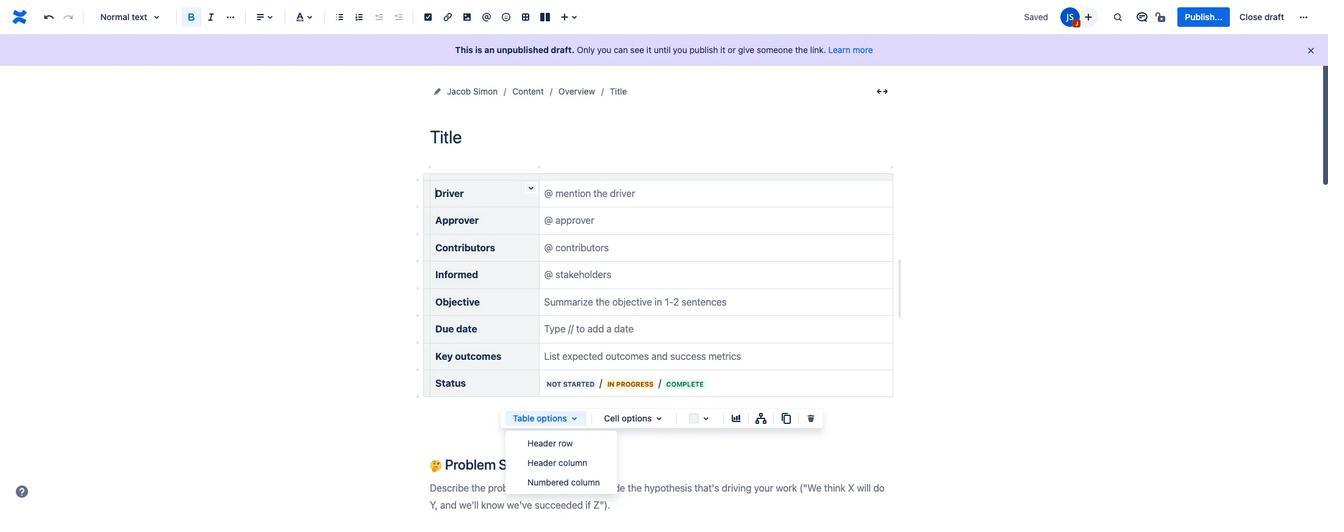 Task type: describe. For each thing, give the bounding box(es) containing it.
cell options
[[604, 413, 652, 423]]

this is an unpublished draft. only you can see it until you publish it or give someone the link. learn more
[[455, 45, 873, 55]]

cell
[[604, 413, 620, 423]]

or
[[728, 45, 736, 55]]

saved
[[1025, 12, 1049, 22]]

text
[[132, 12, 147, 22]]

numbered
[[528, 477, 569, 487]]

the
[[795, 45, 808, 55]]

expand dropdown menu image for cell options
[[652, 411, 667, 426]]

comment icon image
[[1135, 10, 1150, 24]]

emoji image
[[499, 10, 514, 24]]

options for cell options
[[622, 413, 652, 423]]

more formatting image
[[223, 10, 238, 24]]

publish... button
[[1178, 7, 1230, 27]]

complete
[[666, 380, 704, 388]]

column for numbered column
[[571, 477, 600, 487]]

redo ⌘⇧z image
[[61, 10, 76, 24]]

draft.
[[551, 45, 575, 55]]

see
[[630, 45, 644, 55]]

publish...
[[1185, 12, 1223, 22]]

date
[[456, 323, 477, 334]]

due date
[[436, 323, 477, 334]]

more image
[[1297, 10, 1312, 24]]

problem
[[445, 456, 496, 473]]

contributors
[[436, 242, 495, 253]]

content link
[[513, 84, 544, 99]]

overview
[[559, 86, 595, 96]]

unpublished
[[497, 45, 549, 55]]

jacob simon link
[[447, 84, 498, 99]]

someone
[[757, 45, 793, 55]]

key
[[436, 350, 453, 361]]

is
[[475, 45, 482, 55]]

approver
[[436, 215, 479, 226]]

1 it from the left
[[647, 45, 652, 55]]

:thinking: image
[[430, 460, 442, 472]]

2 / from the left
[[659, 378, 662, 389]]

problem statement
[[442, 456, 562, 473]]

table options
[[513, 413, 567, 423]]

learn more link
[[829, 45, 873, 55]]

confluence image
[[10, 7, 29, 27]]

move this page image
[[432, 87, 442, 96]]

not started / in progress / complete
[[547, 378, 704, 389]]

title
[[610, 86, 627, 96]]

align left image
[[253, 10, 268, 24]]

copy image
[[779, 411, 794, 426]]

options for table options
[[537, 413, 567, 423]]

numbered column
[[528, 477, 600, 487]]

started
[[563, 380, 595, 388]]

bullet list ⌘⇧8 image
[[332, 10, 347, 24]]

only
[[577, 45, 595, 55]]

2 you from the left
[[673, 45, 687, 55]]

confluence image
[[10, 7, 29, 27]]

mention image
[[479, 10, 494, 24]]

driver
[[436, 188, 464, 199]]

progress
[[616, 380, 654, 388]]

header column button
[[506, 453, 617, 472]]

more
[[853, 45, 873, 55]]

overview link
[[559, 84, 595, 99]]

cell options button
[[597, 411, 672, 426]]

in
[[607, 380, 615, 388]]



Task type: locate. For each thing, give the bounding box(es) containing it.
header for header column
[[528, 457, 556, 468]]

dismiss image
[[1307, 46, 1316, 56]]

1 expand dropdown menu image from the left
[[567, 411, 582, 426]]

numbered column button
[[506, 472, 617, 492]]

normal
[[100, 12, 130, 22]]

expand dropdown menu image
[[567, 411, 582, 426], [652, 411, 667, 426]]

header left row
[[528, 438, 556, 448]]

this
[[455, 45, 473, 55]]

bold ⌘b image
[[184, 10, 199, 24]]

add image, video, or file image
[[460, 10, 475, 24]]

close draft button
[[1233, 7, 1292, 27]]

1 vertical spatial header
[[528, 457, 556, 468]]

expand dropdown menu image for table options
[[567, 411, 582, 426]]

content
[[513, 86, 544, 96]]

due
[[436, 323, 454, 334]]

learn
[[829, 45, 851, 55]]

/ right progress
[[659, 378, 662, 389]]

until
[[654, 45, 671, 55]]

options right the "cell"
[[622, 413, 652, 423]]

0 vertical spatial header
[[528, 438, 556, 448]]

1 horizontal spatial /
[[659, 378, 662, 389]]

statement
[[499, 456, 562, 473]]

0 horizontal spatial options
[[537, 413, 567, 423]]

options inside cell options popup button
[[622, 413, 652, 423]]

informed
[[436, 269, 478, 280]]

jacob
[[447, 86, 471, 96]]

simon
[[473, 86, 498, 96]]

it
[[647, 45, 652, 55], [721, 45, 726, 55]]

an
[[485, 45, 495, 55]]

0 horizontal spatial /
[[600, 378, 603, 389]]

you right until on the top
[[673, 45, 687, 55]]

invite to edit image
[[1082, 9, 1096, 24]]

0 horizontal spatial it
[[647, 45, 652, 55]]

1 horizontal spatial it
[[721, 45, 726, 55]]

action item image
[[421, 10, 436, 24]]

/
[[600, 378, 603, 389], [659, 378, 662, 389]]

numbered list ⌘⇧7 image
[[352, 10, 367, 24]]

help image
[[15, 484, 29, 499]]

1 / from the left
[[600, 378, 603, 389]]

header
[[528, 438, 556, 448], [528, 457, 556, 468]]

0 horizontal spatial expand dropdown menu image
[[567, 411, 582, 426]]

header for header row
[[528, 438, 556, 448]]

link image
[[440, 10, 455, 24]]

cell background image
[[699, 411, 714, 426]]

title link
[[610, 84, 627, 99]]

close
[[1240, 12, 1263, 22]]

remove image
[[804, 411, 819, 426]]

normal text button
[[88, 4, 171, 31]]

outdent ⇧tab image
[[371, 10, 386, 24]]

2 options from the left
[[622, 413, 652, 423]]

/ left "in"
[[600, 378, 603, 389]]

1 horizontal spatial expand dropdown menu image
[[652, 411, 667, 426]]

1 horizontal spatial you
[[673, 45, 687, 55]]

you left can
[[597, 45, 612, 55]]

header column
[[528, 457, 588, 468]]

it right see
[[647, 45, 652, 55]]

status
[[436, 378, 466, 389]]

Main content area, start typing to enter text. text field
[[423, 165, 902, 516]]

column down header column button
[[571, 477, 600, 487]]

1 you from the left
[[597, 45, 612, 55]]

table options button
[[506, 411, 587, 426]]

Give this page a title text field
[[430, 127, 894, 147]]

layouts image
[[538, 10, 553, 24]]

0 horizontal spatial you
[[597, 45, 612, 55]]

options inside table options dropdown button
[[537, 413, 567, 423]]

column down row
[[559, 457, 588, 468]]

key outcomes
[[436, 350, 502, 361]]

jacob simon
[[447, 86, 498, 96]]

column
[[559, 457, 588, 468], [571, 477, 600, 487]]

find and replace image
[[1111, 10, 1126, 24]]

give
[[738, 45, 755, 55]]

italic ⌘i image
[[204, 10, 218, 24]]

jacob simon image
[[1061, 7, 1081, 27]]

2 header from the top
[[528, 457, 556, 468]]

no restrictions image
[[1155, 10, 1170, 24]]

manage connected data image
[[754, 411, 769, 426]]

header row button
[[506, 433, 617, 453]]

objective
[[436, 296, 480, 307]]

link.
[[810, 45, 826, 55]]

2 it from the left
[[721, 45, 726, 55]]

1 horizontal spatial options
[[622, 413, 652, 423]]

publish
[[690, 45, 718, 55]]

indent tab image
[[391, 10, 406, 24]]

:thinking: image
[[430, 460, 442, 472]]

1 options from the left
[[537, 413, 567, 423]]

undo ⌘z image
[[41, 10, 56, 24]]

header up the "numbered"
[[528, 457, 556, 468]]

can
[[614, 45, 628, 55]]

draft
[[1265, 12, 1285, 22]]

options up header row
[[537, 413, 567, 423]]

expand dropdown menu image down progress
[[652, 411, 667, 426]]

options
[[537, 413, 567, 423], [622, 413, 652, 423]]

you
[[597, 45, 612, 55], [673, 45, 687, 55]]

outcomes
[[455, 350, 502, 361]]

1 header from the top
[[528, 438, 556, 448]]

header row
[[528, 438, 573, 448]]

not
[[547, 380, 562, 388]]

table image
[[519, 10, 533, 24]]

column for header column
[[559, 457, 588, 468]]

make page full-width image
[[875, 84, 890, 99]]

column inside 'button'
[[571, 477, 600, 487]]

expand dropdown menu image up row
[[567, 411, 582, 426]]

2 expand dropdown menu image from the left
[[652, 411, 667, 426]]

row
[[559, 438, 573, 448]]

table
[[513, 413, 535, 423]]

normal text
[[100, 12, 147, 22]]

1 vertical spatial column
[[571, 477, 600, 487]]

close draft
[[1240, 12, 1285, 22]]

chart image
[[729, 411, 744, 426]]

column inside button
[[559, 457, 588, 468]]

0 vertical spatial column
[[559, 457, 588, 468]]

it left or
[[721, 45, 726, 55]]



Task type: vqa. For each thing, say whether or not it's contained in the screenshot.
fifth YOU CREATED THIS TODAY
no



